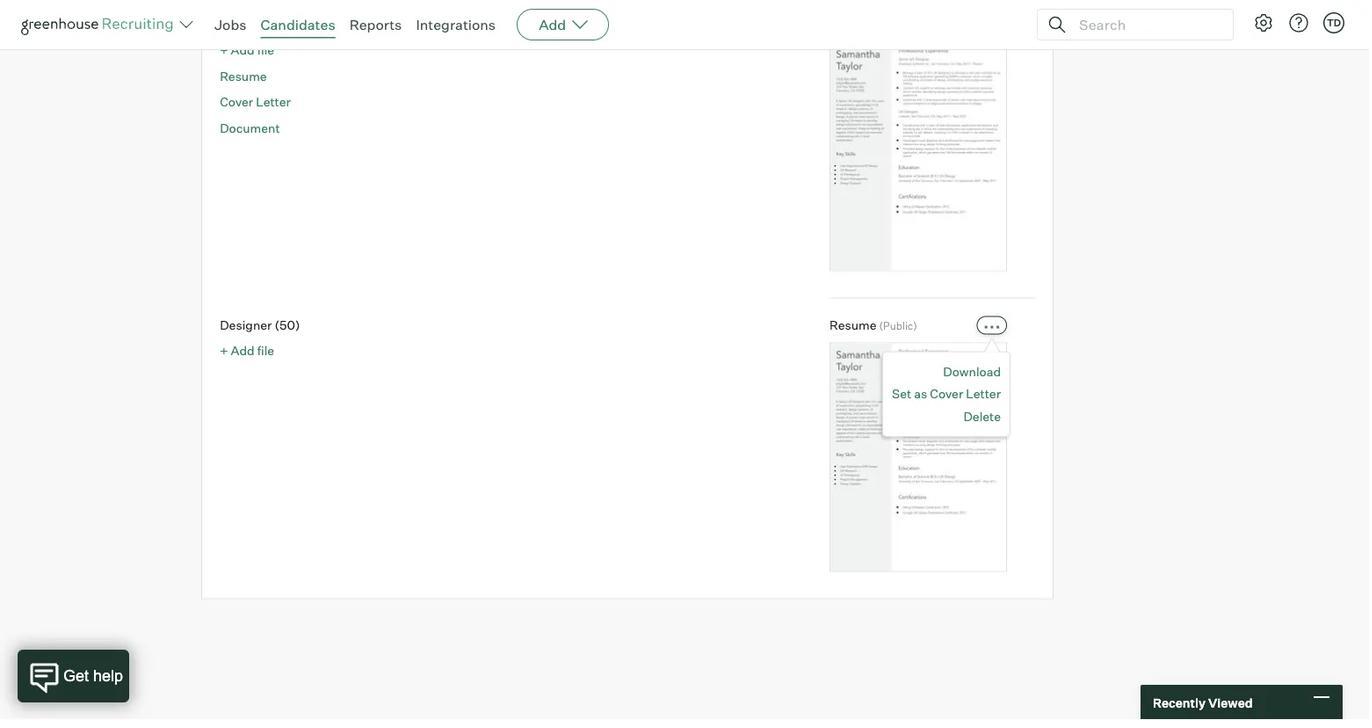 Task type: vqa. For each thing, say whether or not it's contained in the screenshot.
the topmost 30,
no



Task type: describe. For each thing, give the bounding box(es) containing it.
set as cover letter link
[[893, 383, 1002, 406]]

resume link
[[220, 69, 267, 84]]

2 file from the top
[[257, 343, 274, 359]]

cover letter link
[[220, 95, 291, 110]]

2 + add file from the top
[[220, 343, 274, 359]]

add button
[[517, 9, 610, 40]]

1 + add file from the top
[[220, 43, 274, 58]]

download set as cover letter delete
[[893, 364, 1002, 424]]

delete
[[964, 409, 1002, 424]]

viewed
[[1209, 695, 1253, 710]]

2 + add file link from the top
[[220, 343, 274, 359]]

0 horizontal spatial letter
[[256, 95, 291, 110]]

designer
[[220, 317, 272, 333]]

candidates link
[[261, 16, 336, 33]]

1 vertical spatial add
[[231, 43, 255, 58]]

jobs
[[215, 16, 247, 33]]

(19)
[[255, 17, 277, 32]]

integrations
[[416, 16, 496, 33]]

integrations link
[[416, 16, 496, 33]]

reports link
[[350, 16, 402, 33]]

resume for resume (public)
[[830, 317, 877, 333]]

td
[[1328, 17, 1342, 29]]

download link
[[944, 364, 1002, 380]]

1 file from the top
[[257, 43, 274, 58]]

test (19)
[[220, 17, 277, 32]]

test
[[220, 17, 253, 32]]



Task type: locate. For each thing, give the bounding box(es) containing it.
greenhouse recruiting image
[[21, 14, 179, 35]]

designer (50)
[[220, 317, 300, 333]]

letter inside download set as cover letter delete
[[967, 386, 1002, 402]]

0 vertical spatial + add file
[[220, 43, 274, 58]]

+ down jobs
[[220, 43, 228, 58]]

1 vertical spatial + add file link
[[220, 343, 274, 359]]

file
[[257, 43, 274, 58], [257, 343, 274, 359]]

configure image
[[1254, 12, 1275, 33]]

0 vertical spatial file
[[257, 43, 274, 58]]

recently
[[1154, 695, 1206, 710]]

as
[[915, 386, 928, 402]]

download
[[944, 364, 1002, 380]]

cover down resume link
[[220, 95, 253, 110]]

(50)
[[275, 317, 300, 333]]

cover
[[220, 95, 253, 110], [931, 386, 964, 402]]

resume for resume
[[220, 69, 267, 84]]

candidates
[[261, 16, 336, 33]]

0 vertical spatial cover
[[220, 95, 253, 110]]

letter up document link
[[256, 95, 291, 110]]

0 horizontal spatial resume
[[220, 69, 267, 84]]

reports
[[350, 16, 402, 33]]

cover inside download set as cover letter delete
[[931, 386, 964, 402]]

jobs link
[[215, 16, 247, 33]]

(public)
[[880, 319, 918, 332]]

resume
[[220, 69, 267, 84], [830, 317, 877, 333]]

0 vertical spatial resume
[[220, 69, 267, 84]]

+ add file link
[[220, 43, 274, 58], [220, 343, 274, 359]]

delete link
[[964, 409, 1002, 424]]

resume (public)
[[830, 317, 918, 333]]

resume left (public)
[[830, 317, 877, 333]]

2 + from the top
[[220, 343, 228, 359]]

1 + from the top
[[220, 43, 228, 58]]

file down designer (50)
[[257, 343, 274, 359]]

0 vertical spatial +
[[220, 43, 228, 58]]

document
[[220, 121, 280, 136]]

+ add file
[[220, 43, 274, 58], [220, 343, 274, 359]]

td button
[[1324, 12, 1345, 33]]

cover right as
[[931, 386, 964, 402]]

0 vertical spatial + add file link
[[220, 43, 274, 58]]

set
[[893, 386, 912, 402]]

1 horizontal spatial cover
[[931, 386, 964, 402]]

1 vertical spatial + add file
[[220, 343, 274, 359]]

recently viewed
[[1154, 695, 1253, 710]]

0 vertical spatial add
[[539, 16, 566, 33]]

1 vertical spatial +
[[220, 343, 228, 359]]

letter up delete
[[967, 386, 1002, 402]]

1 + add file link from the top
[[220, 43, 274, 58]]

1 vertical spatial file
[[257, 343, 274, 359]]

document link
[[220, 121, 280, 136]]

1 vertical spatial cover
[[931, 386, 964, 402]]

+
[[220, 43, 228, 58], [220, 343, 228, 359]]

Search text field
[[1075, 12, 1218, 37]]

add
[[539, 16, 566, 33], [231, 43, 255, 58], [231, 343, 255, 359]]

+ add file link down test (19)
[[220, 43, 274, 58]]

resume up cover letter at the left top of the page
[[220, 69, 267, 84]]

+ add file down designer
[[220, 343, 274, 359]]

cover letter
[[220, 95, 291, 110]]

0 horizontal spatial cover
[[220, 95, 253, 110]]

0 vertical spatial letter
[[256, 95, 291, 110]]

1 horizontal spatial resume
[[830, 317, 877, 333]]

1 vertical spatial letter
[[967, 386, 1002, 402]]

1 vertical spatial resume
[[830, 317, 877, 333]]

+ add file link down designer
[[220, 343, 274, 359]]

file down the (19)
[[257, 43, 274, 58]]

+ add file down test (19)
[[220, 43, 274, 58]]

td button
[[1321, 9, 1349, 37]]

1 horizontal spatial letter
[[967, 386, 1002, 402]]

add inside add popup button
[[539, 16, 566, 33]]

+ down designer
[[220, 343, 228, 359]]

letter
[[256, 95, 291, 110], [967, 386, 1002, 402]]

2 vertical spatial add
[[231, 343, 255, 359]]



